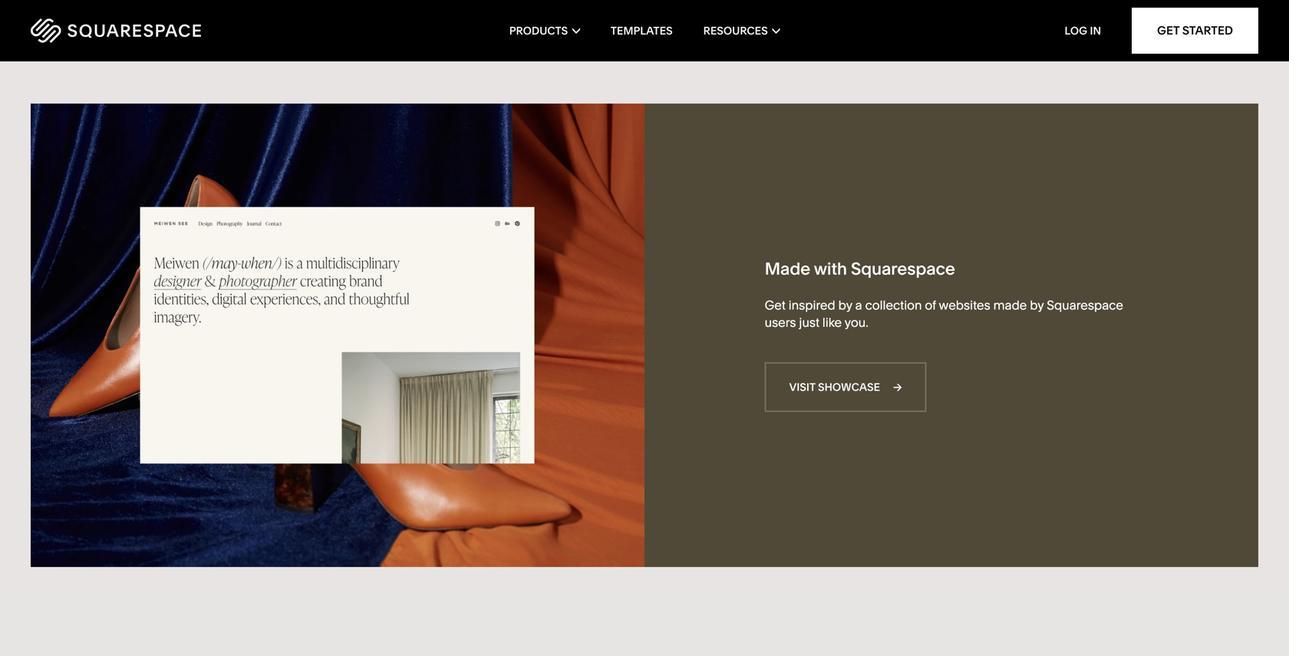 Task type: describe. For each thing, give the bounding box(es) containing it.
started
[[1183, 23, 1233, 38]]

templates
[[611, 24, 673, 37]]

with
[[814, 258, 847, 279]]

get started link
[[1132, 8, 1259, 54]]

inspired
[[789, 298, 836, 313]]

collection
[[865, 298, 922, 313]]

visit showcase
[[790, 381, 880, 394]]

resources
[[704, 24, 768, 37]]

in
[[1090, 24, 1102, 37]]

made with squarespace
[[765, 258, 955, 279]]

get for get inspired by a collection of websites made by squarespace users just like you.
[[765, 298, 786, 313]]

products
[[509, 24, 568, 37]]

made
[[994, 298, 1027, 313]]

templates link
[[611, 0, 673, 61]]

1 by from the left
[[839, 298, 853, 313]]

of
[[925, 298, 936, 313]]



Task type: locate. For each thing, give the bounding box(es) containing it.
0 vertical spatial get
[[1158, 23, 1180, 38]]

get left started
[[1158, 23, 1180, 38]]

get started
[[1158, 23, 1233, 38]]

squarespace logo link
[[31, 18, 276, 43]]

showcase
[[818, 381, 880, 394]]

0 horizontal spatial squarespace
[[851, 258, 955, 279]]

get inside get inspired by a collection of websites made by squarespace users just like you.
[[765, 298, 786, 313]]

1 horizontal spatial squarespace
[[1047, 298, 1124, 313]]

squarespace
[[851, 258, 955, 279], [1047, 298, 1124, 313]]

1 vertical spatial get
[[765, 298, 786, 313]]

get for get started
[[1158, 23, 1180, 38]]

0 horizontal spatial get
[[765, 298, 786, 313]]

2 by from the left
[[1030, 298, 1044, 313]]

get up users
[[765, 298, 786, 313]]

websites
[[939, 298, 991, 313]]

made
[[765, 258, 811, 279]]

squarespace right made
[[1047, 298, 1124, 313]]

resources button
[[704, 0, 780, 61]]

you.
[[845, 315, 869, 330]]

squarespace up the 'collection'
[[851, 258, 955, 279]]

just
[[799, 315, 820, 330]]

1 horizontal spatial get
[[1158, 23, 1180, 38]]

1 horizontal spatial by
[[1030, 298, 1044, 313]]

orange stiletto shoes on orange and blue fabric, with an off-white portfolio website displaying dark text. image
[[31, 104, 645, 567]]

0 vertical spatial squarespace
[[851, 258, 955, 279]]

0 horizontal spatial by
[[839, 298, 853, 313]]

squarespace inside get inspired by a collection of websites made by squarespace users just like you.
[[1047, 298, 1124, 313]]

by
[[839, 298, 853, 313], [1030, 298, 1044, 313]]

like
[[823, 315, 842, 330]]

squarespace logo image
[[31, 18, 201, 43]]

a
[[856, 298, 862, 313]]

products button
[[509, 0, 580, 61]]

visit
[[790, 381, 816, 394]]

log             in
[[1065, 24, 1102, 37]]

get
[[1158, 23, 1180, 38], [765, 298, 786, 313]]

users
[[765, 315, 796, 330]]

get inspired by a collection of websites made by squarespace users just like you.
[[765, 298, 1124, 330]]

by left a
[[839, 298, 853, 313]]

by right made
[[1030, 298, 1044, 313]]

→
[[893, 381, 902, 394]]

log             in link
[[1065, 24, 1102, 37]]

log
[[1065, 24, 1088, 37]]

1 vertical spatial squarespace
[[1047, 298, 1124, 313]]



Task type: vqa. For each thing, say whether or not it's contained in the screenshot.
the left by
yes



